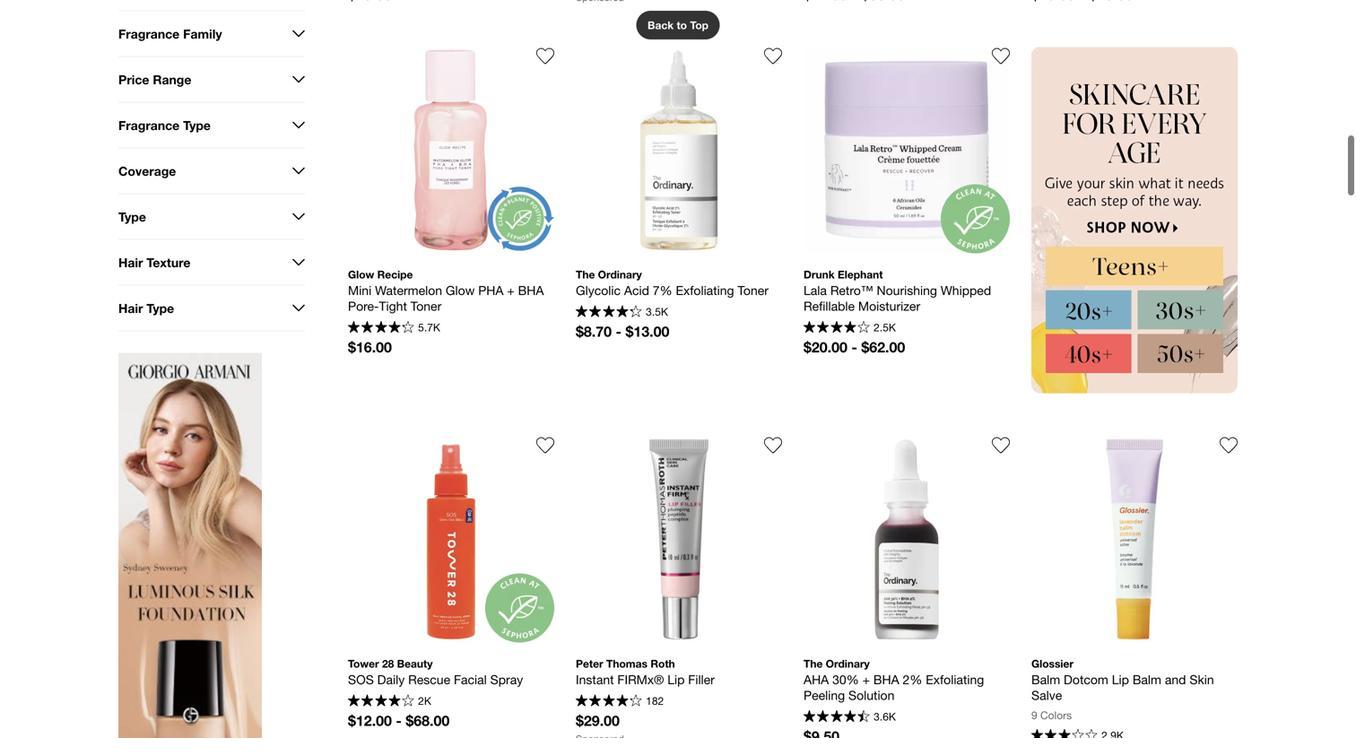 Task type: vqa. For each thing, say whether or not it's contained in the screenshot.
13 reviews ELEMENT
no



Task type: describe. For each thing, give the bounding box(es) containing it.
lip inside glossier balm dotcom lip balm and skin salve 9 colors
[[1112, 672, 1129, 687]]

skincare for every age give your skin what it needs each step of the way shop now teens 20's 30's 40's 50+ image
[[1031, 47, 1238, 393]]

price range button
[[118, 57, 305, 102]]

182
[[646, 695, 664, 707]]

peter thomas roth instant firmx® lip filler
[[576, 657, 715, 687]]

fragrance for fragrance type
[[118, 118, 180, 133]]

the ordinary glycolic acid 7% exfoliating toner
[[576, 268, 769, 298]]

facial
[[454, 672, 487, 687]]

type for hair type
[[147, 301, 174, 315]]

the ordinary - aha 30% + bha 2% exfoliating peeling solution image
[[804, 436, 1010, 642]]

- for $12.00
[[396, 712, 402, 729]]

mini
[[348, 283, 371, 298]]

2%
[[903, 672, 922, 687]]

the for aha 30% + bha 2% exfoliating peeling solution
[[804, 657, 823, 670]]

watermelon
[[375, 283, 442, 298]]

$20.00 - $62.00
[[804, 338, 905, 355]]

sign in to love the ordinary - aha 30% + bha 2% exfoliating peeling solution image
[[992, 436, 1010, 454]]

colors
[[1040, 709, 1072, 721]]

2k
[[418, 695, 431, 707]]

hair texture button
[[118, 240, 305, 285]]

retro™
[[830, 283, 873, 298]]

nourishing
[[877, 283, 937, 298]]

tower 28 beauty sos daily rescue facial spray
[[348, 657, 523, 687]]

lip inside peter thomas roth instant firmx® lip filler
[[667, 672, 685, 687]]

2.5k
[[874, 321, 896, 334]]

peter
[[576, 657, 603, 670]]

pha
[[478, 283, 504, 298]]

3.6k
[[874, 710, 896, 723]]

2.5k reviews element
[[874, 321, 896, 334]]

toner inside glow recipe mini watermelon glow pha + bha pore-tight toner
[[411, 298, 441, 313]]

3.5k reviews element
[[646, 305, 668, 318]]

to
[[677, 19, 687, 31]]

peter thomas roth - instant firmx® lip filler image
[[576, 436, 782, 642]]

3 stars element
[[1031, 729, 1097, 738]]

2.9k reviews element
[[1102, 730, 1124, 738]]

2 balm from the left
[[1133, 672, 1161, 687]]

glow recipe - mini watermelon glow pha + bha pore-tight toner image
[[348, 47, 554, 253]]

drunk elephant - lala retro™ nourishing whipped refillable moisturizer image
[[804, 47, 1010, 253]]

whipped
[[941, 283, 991, 298]]

$8.70 - $13.00
[[576, 323, 669, 340]]

glossier - balm dotcom lip balm and skin salve image
[[1031, 436, 1238, 642]]

5.7k reviews element
[[418, 321, 440, 334]]

moisturizer
[[858, 298, 920, 313]]

dotcom
[[1064, 672, 1108, 687]]

sign in to love tower 28 beauty - sos daily rescue facial spray image
[[536, 436, 554, 454]]

$13.00
[[626, 323, 669, 340]]

exfoliating inside 'the ordinary glycolic acid 7% exfoliating toner'
[[676, 283, 734, 298]]

sign in to love drunk elephant - lala retro™ nourishing whipped refillable moisturizer image
[[992, 47, 1010, 65]]

family
[[183, 26, 222, 41]]

4 stars element for $20.00
[[804, 321, 870, 335]]

top
[[690, 19, 709, 31]]

rescue
[[408, 672, 450, 687]]

and
[[1165, 672, 1186, 687]]

$12.00
[[348, 712, 392, 729]]

hair type button
[[118, 286, 305, 330]]

lala
[[804, 283, 827, 298]]

price range
[[118, 72, 191, 87]]

roth
[[651, 657, 675, 670]]

toner inside 'the ordinary glycolic acid 7% exfoliating toner'
[[738, 283, 769, 298]]

$29.00
[[576, 712, 620, 729]]

2k reviews element
[[418, 695, 431, 707]]

coverage button
[[118, 148, 305, 193]]

fragrance type
[[118, 118, 211, 133]]

28
[[382, 657, 394, 670]]

texture
[[147, 255, 190, 270]]

pore-
[[348, 298, 379, 313]]

hair texture
[[118, 255, 190, 270]]

spray
[[490, 672, 523, 687]]

firmx®
[[617, 672, 664, 687]]

skin
[[1190, 672, 1214, 687]]

4.5 stars element for $8.70 - $13.00
[[576, 305, 642, 320]]

30%
[[832, 672, 859, 687]]

salve
[[1031, 688, 1062, 703]]

the for glycolic acid 7% exfoliating toner
[[576, 268, 595, 281]]

7%
[[653, 283, 672, 298]]

type for fragrance type
[[183, 118, 211, 133]]



Task type: locate. For each thing, give the bounding box(es) containing it.
-
[[616, 323, 622, 340], [851, 338, 857, 355], [396, 712, 402, 729]]

1 horizontal spatial bha
[[873, 672, 899, 687]]

fragrance for fragrance family
[[118, 26, 180, 41]]

balm left and
[[1133, 672, 1161, 687]]

solution
[[848, 688, 895, 703]]

back to top
[[648, 19, 709, 31]]

0 horizontal spatial ordinary
[[598, 268, 642, 281]]

lip
[[667, 672, 685, 687], [1112, 672, 1129, 687]]

1 horizontal spatial type
[[147, 301, 174, 315]]

1 horizontal spatial 4 stars element
[[804, 321, 870, 335]]

$68.00
[[406, 712, 450, 729]]

- left $62.00
[[851, 338, 857, 355]]

- right $8.70 in the top of the page
[[616, 323, 622, 340]]

type button
[[118, 194, 305, 239]]

type down coverage
[[118, 209, 146, 224]]

ordinary up the acid
[[598, 268, 642, 281]]

1 vertical spatial bha
[[873, 672, 899, 687]]

1 horizontal spatial -
[[616, 323, 622, 340]]

exfoliating inside the ordinary aha 30% + bha 2% exfoliating peeling solution
[[926, 672, 984, 687]]

0 vertical spatial type
[[183, 118, 211, 133]]

1 horizontal spatial +
[[862, 672, 870, 687]]

back
[[648, 19, 674, 31]]

sos
[[348, 672, 374, 687]]

1 horizontal spatial lip
[[1112, 672, 1129, 687]]

bha up "solution"
[[873, 672, 899, 687]]

0 horizontal spatial glow
[[348, 268, 374, 281]]

peeling
[[804, 688, 845, 703]]

- for $8.70
[[616, 323, 622, 340]]

exfoliating
[[676, 283, 734, 298], [926, 672, 984, 687]]

1 horizontal spatial glow
[[446, 283, 475, 298]]

+ right pha
[[507, 283, 515, 298]]

glycolic
[[576, 283, 621, 298]]

lip down "roth"
[[667, 672, 685, 687]]

$62.00
[[861, 338, 905, 355]]

toner
[[738, 283, 769, 298], [411, 298, 441, 313]]

hair inside hair type button
[[118, 301, 143, 315]]

aha
[[804, 672, 829, 687]]

0 vertical spatial fragrance
[[118, 26, 180, 41]]

bha
[[518, 283, 544, 298], [873, 672, 899, 687]]

1 vertical spatial type
[[118, 209, 146, 224]]

0 vertical spatial bha
[[518, 283, 544, 298]]

tower
[[348, 657, 379, 670]]

0 horizontal spatial balm
[[1031, 672, 1060, 687]]

1 vertical spatial hair
[[118, 301, 143, 315]]

1 vertical spatial exfoliating
[[926, 672, 984, 687]]

0 horizontal spatial exfoliating
[[676, 283, 734, 298]]

fragrance up 'price range'
[[118, 26, 180, 41]]

0 vertical spatial the
[[576, 268, 595, 281]]

2 fragrance from the top
[[118, 118, 180, 133]]

0 vertical spatial +
[[507, 283, 515, 298]]

9
[[1031, 709, 1037, 721]]

1 horizontal spatial balm
[[1133, 672, 1161, 687]]

4.5 stars element up $16.00 at left top
[[348, 321, 414, 335]]

hair for hair type
[[118, 301, 143, 315]]

ordinary inside 'the ordinary glycolic acid 7% exfoliating toner'
[[598, 268, 642, 281]]

4 stars element up the $12.00
[[348, 694, 414, 709]]

recipe
[[377, 268, 413, 281]]

$8.70
[[576, 323, 612, 340]]

bha inside the ordinary aha 30% + bha 2% exfoliating peeling solution
[[873, 672, 899, 687]]

toner left lala
[[738, 283, 769, 298]]

price
[[118, 72, 149, 87]]

exfoliating right 2%
[[926, 672, 984, 687]]

- for $20.00
[[851, 338, 857, 355]]

0 horizontal spatial toner
[[411, 298, 441, 313]]

refillable
[[804, 298, 855, 313]]

image de bannière avec contenu sponsorisé image
[[118, 353, 262, 738]]

+ inside the ordinary aha 30% + bha 2% exfoliating peeling solution
[[862, 672, 870, 687]]

1 vertical spatial ordinary
[[826, 657, 870, 670]]

4 stars element for $12.00
[[348, 694, 414, 709]]

1 vertical spatial toner
[[411, 298, 441, 313]]

type down price range button
[[183, 118, 211, 133]]

type down hair texture
[[147, 301, 174, 315]]

0 horizontal spatial the
[[576, 268, 595, 281]]

bha inside glow recipe mini watermelon glow pha + bha pore-tight toner
[[518, 283, 544, 298]]

3.5k
[[646, 305, 668, 318]]

tower 28 beauty - sos daily rescue facial spray image
[[348, 436, 554, 642]]

$20.00
[[804, 338, 847, 355]]

fragrance
[[118, 26, 180, 41], [118, 118, 180, 133]]

0 vertical spatial toner
[[738, 283, 769, 298]]

daily
[[377, 672, 405, 687]]

5.7k
[[418, 321, 440, 334]]

hair left texture
[[118, 255, 143, 270]]

exfoliating right the 7%
[[676, 283, 734, 298]]

3.6k reviews element
[[874, 710, 896, 723]]

+
[[507, 283, 515, 298], [862, 672, 870, 687]]

fragrance family button
[[118, 11, 305, 56]]

sign in to love peter thomas roth - instant firmx® lip filler image
[[764, 436, 782, 454]]

1 hair from the top
[[118, 255, 143, 270]]

ordinary for acid
[[598, 268, 642, 281]]

sign in to love the ordinary - glycolic acid 7% exfoliating toner image
[[764, 47, 782, 65]]

2 horizontal spatial type
[[183, 118, 211, 133]]

4.5 stars element up $8.70 - $13.00
[[576, 305, 642, 320]]

glow left pha
[[446, 283, 475, 298]]

+ inside glow recipe mini watermelon glow pha + bha pore-tight toner
[[507, 283, 515, 298]]

- left "$68.00"
[[396, 712, 402, 729]]

instant
[[576, 672, 614, 687]]

bha right pha
[[518, 283, 544, 298]]

filler
[[688, 672, 715, 687]]

glossier
[[1031, 657, 1074, 670]]

hair
[[118, 255, 143, 270], [118, 301, 143, 315]]

$16.00
[[348, 338, 392, 355]]

0 horizontal spatial -
[[396, 712, 402, 729]]

the inside the ordinary aha 30% + bha 2% exfoliating peeling solution
[[804, 657, 823, 670]]

1 vertical spatial 4 stars element
[[348, 694, 414, 709]]

1 vertical spatial glow
[[446, 283, 475, 298]]

tight
[[379, 298, 407, 313]]

the up aha
[[804, 657, 823, 670]]

glossier balm dotcom lip balm and skin salve 9 colors
[[1031, 657, 1218, 721]]

hair type
[[118, 301, 174, 315]]

4 stars element up $20.00
[[804, 321, 870, 335]]

$12.00 - $68.00
[[348, 712, 450, 729]]

4.5 stars element up $29.00
[[576, 694, 642, 709]]

the inside 'the ordinary glycolic acid 7% exfoliating toner'
[[576, 268, 595, 281]]

1 lip from the left
[[667, 672, 685, 687]]

2 hair from the top
[[118, 301, 143, 315]]

fragrance up coverage
[[118, 118, 180, 133]]

acid
[[624, 283, 649, 298]]

4 stars element
[[804, 321, 870, 335], [348, 694, 414, 709]]

2 lip from the left
[[1112, 672, 1129, 687]]

1 horizontal spatial exfoliating
[[926, 672, 984, 687]]

0 horizontal spatial +
[[507, 283, 515, 298]]

0 vertical spatial 4 stars element
[[804, 321, 870, 335]]

4.5 stars element down the peeling on the bottom
[[804, 710, 870, 724]]

1 vertical spatial fragrance
[[118, 118, 180, 133]]

ordinary for 30%
[[826, 657, 870, 670]]

fragrance family
[[118, 26, 222, 41]]

hair down hair texture
[[118, 301, 143, 315]]

2 vertical spatial type
[[147, 301, 174, 315]]

ordinary up 30%
[[826, 657, 870, 670]]

2 horizontal spatial -
[[851, 338, 857, 355]]

balm
[[1031, 672, 1060, 687], [1133, 672, 1161, 687]]

thomas
[[606, 657, 648, 670]]

4.5 stars element for $29.00
[[576, 694, 642, 709]]

0 horizontal spatial bha
[[518, 283, 544, 298]]

1 horizontal spatial ordinary
[[826, 657, 870, 670]]

sign in to love glow recipe - mini watermelon glow pha + bha pore-tight toner image
[[536, 47, 554, 65]]

the up the glycolic
[[576, 268, 595, 281]]

drunk
[[804, 268, 835, 281]]

hair inside hair texture button
[[118, 255, 143, 270]]

0 horizontal spatial type
[[118, 209, 146, 224]]

the ordinary - glycolic acid 7% exfoliating toner image
[[576, 47, 782, 253]]

drunk elephant lala retro™ nourishing whipped refillable moisturizer
[[804, 268, 995, 313]]

1 vertical spatial +
[[862, 672, 870, 687]]

beauty
[[397, 657, 433, 670]]

range
[[153, 72, 191, 87]]

ordinary inside the ordinary aha 30% + bha 2% exfoliating peeling solution
[[826, 657, 870, 670]]

1 horizontal spatial toner
[[738, 283, 769, 298]]

+ up "solution"
[[862, 672, 870, 687]]

0 vertical spatial ordinary
[[598, 268, 642, 281]]

the ordinary aha 30% + bha 2% exfoliating peeling solution
[[804, 657, 988, 703]]

balm up salve at the right
[[1031, 672, 1060, 687]]

4.5 stars element
[[576, 305, 642, 320], [348, 321, 414, 335], [576, 694, 642, 709], [804, 710, 870, 724]]

fragrance type button
[[118, 103, 305, 148]]

type
[[183, 118, 211, 133], [118, 209, 146, 224], [147, 301, 174, 315]]

0 vertical spatial glow
[[348, 268, 374, 281]]

182 reviews element
[[646, 695, 664, 707]]

the
[[576, 268, 595, 281], [804, 657, 823, 670]]

elephant
[[838, 268, 883, 281]]

1 balm from the left
[[1031, 672, 1060, 687]]

toner up 5.7k
[[411, 298, 441, 313]]

1 fragrance from the top
[[118, 26, 180, 41]]

1 horizontal spatial the
[[804, 657, 823, 670]]

type inside 'button'
[[118, 209, 146, 224]]

coverage
[[118, 163, 176, 178]]

lip right dotcom
[[1112, 672, 1129, 687]]

1 vertical spatial the
[[804, 657, 823, 670]]

0 vertical spatial exfoliating
[[676, 283, 734, 298]]

sign in to love glossier - balm dotcom lip balm and skin salve image
[[1220, 436, 1238, 454]]

glow recipe mini watermelon glow pha + bha pore-tight toner
[[348, 268, 547, 313]]

0 vertical spatial hair
[[118, 255, 143, 270]]

0 horizontal spatial 4 stars element
[[348, 694, 414, 709]]

4.5 stars element for $16.00
[[348, 321, 414, 335]]

back to top button
[[636, 11, 720, 39]]

hair for hair texture
[[118, 255, 143, 270]]

0 horizontal spatial lip
[[667, 672, 685, 687]]

glow
[[348, 268, 374, 281], [446, 283, 475, 298]]

glow up "mini"
[[348, 268, 374, 281]]



